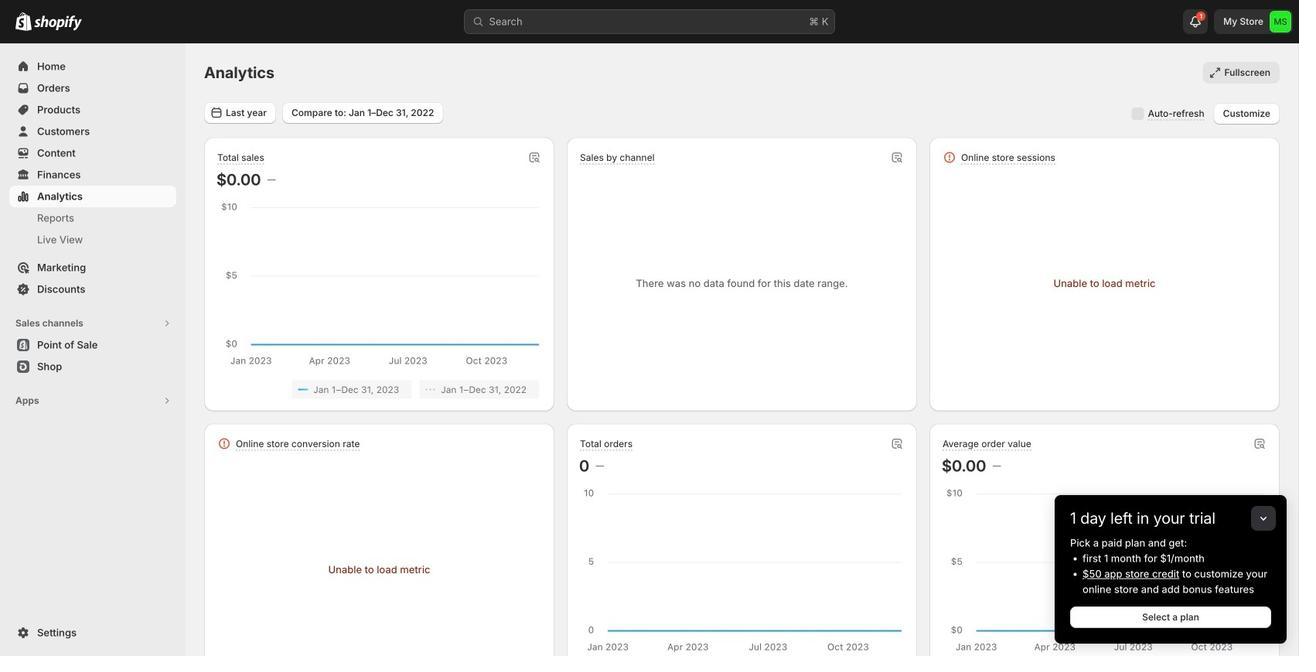 Task type: locate. For each thing, give the bounding box(es) containing it.
list
[[220, 380, 539, 399]]

shopify image
[[15, 12, 32, 31], [34, 15, 82, 31]]

1 horizontal spatial shopify image
[[34, 15, 82, 31]]



Task type: vqa. For each thing, say whether or not it's contained in the screenshot.
My Store icon
yes



Task type: describe. For each thing, give the bounding box(es) containing it.
0 horizontal spatial shopify image
[[15, 12, 32, 31]]

my store image
[[1270, 11, 1292, 32]]



